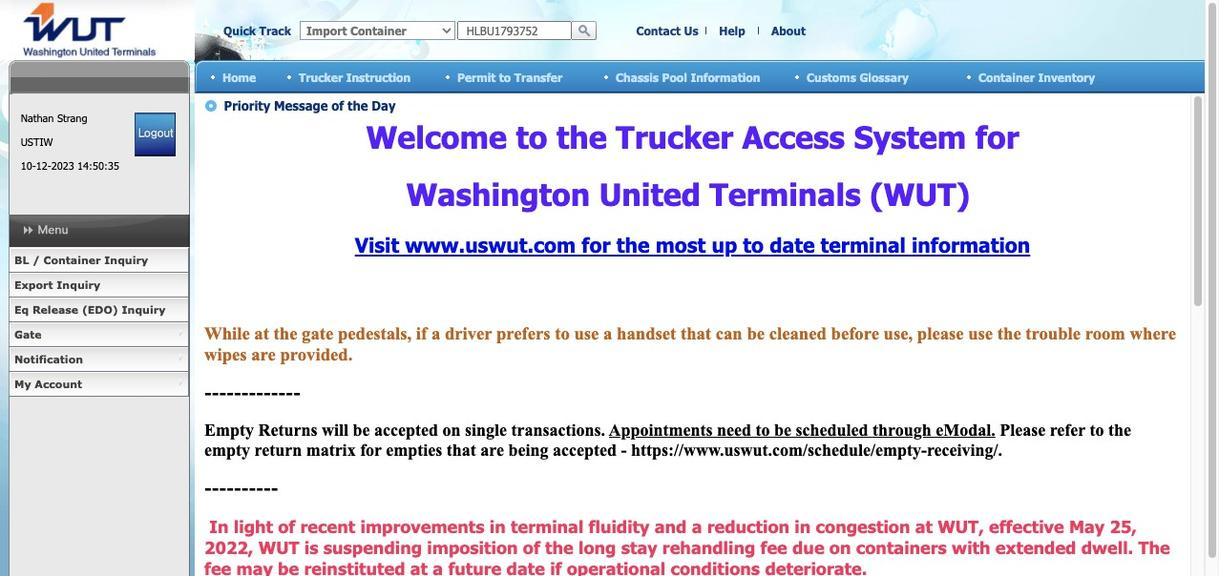 Task type: describe. For each thing, give the bounding box(es) containing it.
inquiry for container
[[104, 254, 148, 266]]

pool
[[662, 70, 688, 84]]

customs glossary
[[807, 70, 909, 84]]

export inquiry
[[14, 279, 100, 291]]

chassis pool information
[[616, 70, 761, 84]]

contact us link
[[637, 24, 699, 37]]

1 horizontal spatial container
[[979, 70, 1035, 84]]

permit
[[458, 70, 496, 84]]

gate link
[[9, 323, 189, 348]]

release
[[32, 304, 78, 316]]

(edo)
[[82, 304, 118, 316]]

container inventory
[[979, 70, 1096, 84]]

eq release (edo) inquiry
[[14, 304, 166, 316]]

glossary
[[860, 70, 909, 84]]

eq
[[14, 304, 29, 316]]

about link
[[772, 24, 806, 37]]

/
[[33, 254, 40, 266]]

track
[[259, 24, 291, 37]]

permit to transfer
[[458, 70, 563, 84]]

2023
[[51, 160, 74, 172]]

gate
[[14, 329, 42, 341]]

10-12-2023 14:50:35
[[21, 160, 119, 172]]

help link
[[719, 24, 746, 37]]

bl
[[14, 254, 29, 266]]

customs
[[807, 70, 857, 84]]

my
[[14, 378, 31, 391]]

instruction
[[346, 70, 411, 84]]

1 vertical spatial inquiry
[[57, 279, 100, 291]]

home
[[223, 70, 256, 84]]

quick
[[223, 24, 256, 37]]

contact
[[637, 24, 681, 37]]

container inside 'bl / container inquiry' link
[[43, 254, 101, 266]]

14:50:35
[[77, 160, 119, 172]]

login image
[[135, 113, 176, 157]]

quick track
[[223, 24, 291, 37]]

transfer
[[515, 70, 563, 84]]

nathan strang
[[21, 112, 87, 124]]



Task type: locate. For each thing, give the bounding box(es) containing it.
container left inventory
[[979, 70, 1035, 84]]

notification link
[[9, 348, 189, 372]]

bl / container inquiry
[[14, 254, 148, 266]]

10-
[[21, 160, 36, 172]]

us
[[684, 24, 699, 37]]

to
[[499, 70, 511, 84]]

account
[[35, 378, 82, 391]]

inquiry for (edo)
[[122, 304, 166, 316]]

12-
[[36, 160, 51, 172]]

inventory
[[1039, 70, 1096, 84]]

inquiry up export inquiry link
[[104, 254, 148, 266]]

inquiry
[[104, 254, 148, 266], [57, 279, 100, 291], [122, 304, 166, 316]]

inquiry right the (edo)
[[122, 304, 166, 316]]

None text field
[[458, 21, 572, 40]]

my account link
[[9, 372, 189, 397]]

trucker
[[299, 70, 343, 84]]

help
[[719, 24, 746, 37]]

0 vertical spatial container
[[979, 70, 1035, 84]]

nathan
[[21, 112, 54, 124]]

container up export inquiry
[[43, 254, 101, 266]]

notification
[[14, 353, 83, 366]]

0 vertical spatial inquiry
[[104, 254, 148, 266]]

container
[[979, 70, 1035, 84], [43, 254, 101, 266]]

contact us
[[637, 24, 699, 37]]

2 vertical spatial inquiry
[[122, 304, 166, 316]]

trucker instruction
[[299, 70, 411, 84]]

strang
[[57, 112, 87, 124]]

ustiw
[[21, 136, 53, 148]]

1 vertical spatial container
[[43, 254, 101, 266]]

inquiry down the bl / container inquiry
[[57, 279, 100, 291]]

information
[[691, 70, 761, 84]]

my account
[[14, 378, 82, 391]]

export inquiry link
[[9, 273, 189, 298]]

export
[[14, 279, 53, 291]]

bl / container inquiry link
[[9, 248, 189, 273]]

chassis
[[616, 70, 659, 84]]

0 horizontal spatial container
[[43, 254, 101, 266]]

about
[[772, 24, 806, 37]]

eq release (edo) inquiry link
[[9, 298, 189, 323]]



Task type: vqa. For each thing, say whether or not it's contained in the screenshot.
the Inquiry within "EXPORT INQUIRY" link
no



